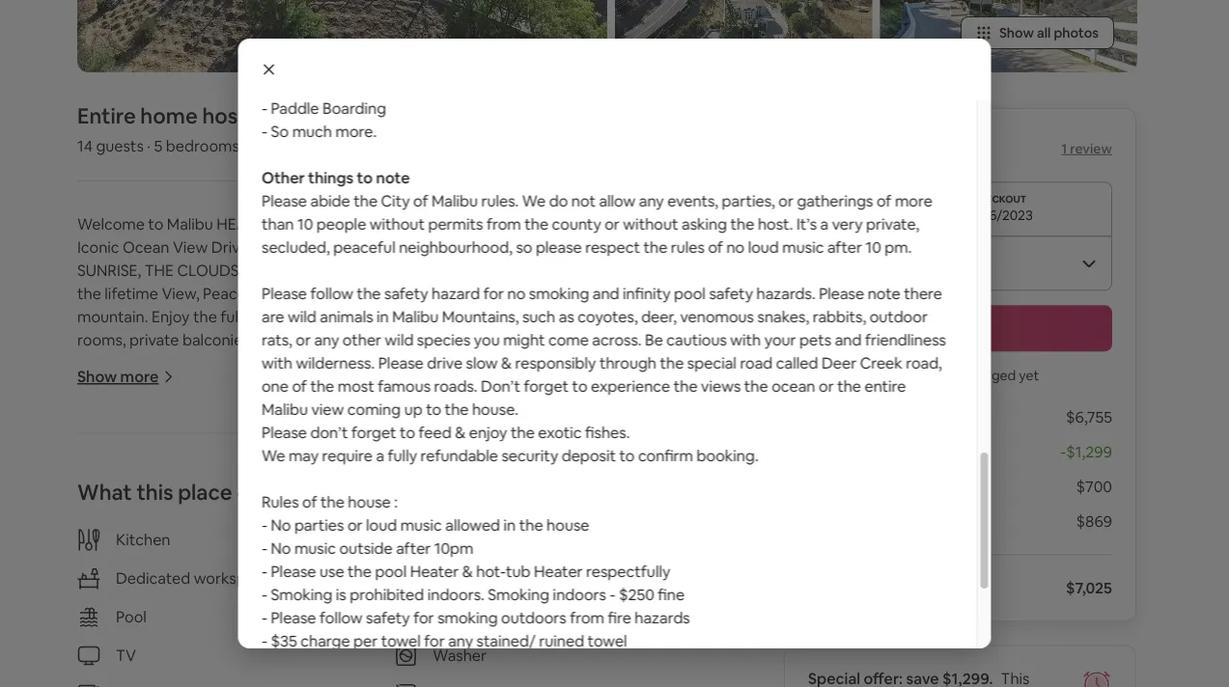 Task type: describe. For each thing, give the bounding box(es) containing it.
after inside please abide the city of malibu rules. we do not allow any events, parties, or gatherings of more than 10 people without permits from the county or without asking the host. it's a very private, secluded, peaceful neighbourhood, so please respect the rules of no loud music after 10 pm.
[[827, 237, 862, 257]]

1 heater from the left
[[410, 562, 459, 582]]

if
[[363, 655, 373, 674]]

- down room on the left of page
[[261, 608, 267, 628]]

with up 'drive'
[[446, 330, 476, 350]]

hazard
[[431, 284, 480, 303]]

10 inside entire home hosted by lillian 14 guests · 5 bedrooms · 10 beds · 5 baths
[[250, 136, 266, 156]]

0 vertical spatial lifetime
[[445, 261, 499, 280]]

private
[[129, 330, 179, 350]]

in inside -1 master bedroom with its own private office space/balcony/fireplace/secluded/mountain view  balcony: master bedroom located on the 1st  floor: , extra room * 2 walk in closet for her and for him * the extra hang out room * it's own exit to outdoor
[[134, 608, 147, 628]]

home
[[140, 102, 198, 130]]

the down special
[[674, 376, 698, 396]]

the down wilderness
[[467, 307, 491, 327]]

1 vertical spatial pch
[[168, 353, 200, 373]]

host.
[[758, 214, 793, 234]]

gated,
[[77, 423, 126, 443]]

1st
[[126, 585, 146, 605]]

dedicated workspace
[[116, 569, 272, 589]]

please abide the city of malibu rules. we do not allow any events, parties, or gatherings of more than 10 people without permits from the county or without asking the host. it's a very private, secluded, peaceful neighbourhood, so please respect the rules of no loud music after 10 pm.
[[261, 191, 933, 257]]

0 horizontal spatial up
[[128, 353, 146, 373]]

0 horizontal spatial fully
[[221, 307, 250, 327]]

photos
[[1054, 24, 1099, 42]]

by lillian
[[277, 102, 362, 130]]

from inside please abide the city of malibu rules. we do not allow any events, parties, or gatherings of more than 10 people without permits from the county or without asking the host. it's a very private, secluded, peaceful neighbourhood, so please respect the rules of no loud music after 10 pm.
[[486, 214, 521, 234]]

1 horizontal spatial forget
[[524, 376, 569, 396]]

to down responsibly
[[572, 376, 587, 396]]

or inside rules of the house : - no parties or loud music allowed in the house - no music outside after 10pm - please use the pool heater & hot-tub heater  respectfully - smoking is prohibited indoors. smoking indoors - $250 fine - please follow safety for smoking outdoors from fire hazards - $35 charge per towel for any stained/ ruined towel - $300 charge if the house is left excessively messy and requires additional deep cleaning.
[[347, 515, 362, 535]]

the inside -1 master bedroom with its own private office space/balcony/fireplace/secluded/mountain view  balcony: master bedroom located on the 1st  floor: , extra room * 2 walk in closet for her and for him * the extra hang out room * it's own exit to outdoor
[[87, 632, 114, 651]]

the right use
[[347, 562, 371, 582]]

2 * from the top
[[77, 632, 83, 651]]

not
[[571, 191, 596, 211]]

drive,
[[211, 237, 252, 257]]

of down experience
[[620, 284, 635, 304]]

or up "respect" in the top of the page
[[605, 214, 620, 234]]

for up out
[[199, 608, 220, 628]]

please down comfortable in the left of the page
[[378, 353, 423, 373]]

indoors
[[553, 585, 606, 605]]

in inside 'please follow the safety hazard for no smoking and infinity pool safety hazards. please note there are wild animals in malibu mountains, such as coyotes, deer, venomous snakes, rabbits, outdoor rats, or any other wild species you might come across. be cautious with your pets and friendliness with wilderness. please drive slow & responsibly through the special road called deer creek road, one of the most famous roads. don't forget to experience the views the ocean or the entire malibu view coming up to the house. please don't forget to feed & enjoy the exotic fishes. we may require a fully refundable security deposit to confirm booking.'
[[376, 307, 389, 327]]

10pm
[[434, 539, 473, 558]]

deposit
[[562, 446, 616, 466]]

confirm
[[638, 446, 693, 466]]

cleaning.
[[829, 655, 892, 674]]

loud inside rules of the house : - no parties or loud music allowed in the house - no music outside after 10pm - please use the pool heater & hot-tub heater  respectfully - smoking is prohibited indoors. smoking indoors - $250 fine - please follow safety for smoking outdoors from fire hazards - $35 charge per towel for any stained/ ruined towel - $300 charge if the house is left excessively messy and requires additional deep cleaning.
[[366, 515, 397, 535]]

mountains,
[[442, 307, 519, 327]]

please inside please abide the city of malibu rules. we do not allow any events, parties, or gatherings of more than 10 people without permits from the county or without asking the host. it's a very private, secluded, peaceful neighbourhood, so please respect the rules of no loud music after 10 pm.
[[261, 191, 307, 211]]

the down 007
[[643, 237, 667, 257]]

the down than at the top of page
[[256, 237, 280, 257]]

creek
[[860, 353, 903, 373]]

$869
[[1077, 512, 1113, 532]]

malibu up deer,
[[638, 284, 684, 304]]

don't
[[310, 423, 348, 442]]

fire
[[608, 608, 631, 628]]

- down space/balcony/fireplace/secluded/mountain
[[261, 585, 267, 605]]

floor:
[[153, 585, 190, 605]]

enjoy
[[152, 307, 190, 327]]

the down road
[[744, 376, 768, 396]]

outdoor inside 'please follow the safety hazard for no smoking and infinity pool safety hazards. please note there are wild animals in malibu mountains, such as coyotes, deer, venomous snakes, rabbits, outdoor rats, or any other wild species you might come across. be cautious with your pets and friendliness with wilderness. please drive slow & responsibly through the special road called deer creek road, one of the most famous roads. don't forget to experience the views the ocean or the entire malibu view coming up to the house. please don't forget to feed & enjoy the exotic fishes. we may require a fully refundable security deposit to confirm booking.'
[[870, 307, 928, 327]]

1 vertical spatial own
[[111, 655, 141, 675]]

paddle
[[270, 98, 319, 118]]

with up road
[[730, 330, 761, 350]]

the up "balconies."
[[193, 307, 217, 327]]

you inside welcome to malibu heart-soul on top of the pch mountains. the famous 007 iconic ocean view drive, the most infinity ocean-mountain view.sunset and sunrise, the clouds that you can touch once in a lifetime opportunity. experience the lifetime view, peace, connection with nature and wilderness in the heart of malibu mountain. enjoy the fully furnished, fully equipped with the amenities, outside bbq, rooms, private balconies. you must be comfortable with villa being remote.
[[257, 330, 283, 350]]

0 horizontal spatial is
[[336, 585, 346, 605]]

villa inside welcome to malibu heart-soul on top of the pch mountains. the famous 007 iconic ocean view drive, the most infinity ocean-mountain view.sunset and sunrise, the clouds that you can touch once in a lifetime opportunity. experience the lifetime view, peace, connection with nature and wilderness in the heart of malibu mountain. enjoy the fully furnished, fully equipped with the amenities, outside bbq, rooms, private balconies. you must be comfortable with villa being remote.
[[480, 330, 509, 350]]

baths
[[327, 136, 367, 156]]

to inside -1 master bedroom with its own private office space/balcony/fireplace/secluded/mountain view  balcony: master bedroom located on the 1st  floor: , extra room * 2 walk in closet for her and for him * the extra hang out room * it's own exit to outdoor
[[174, 655, 189, 675]]

much
[[292, 121, 332, 141]]

offers
[[237, 479, 296, 507]]

across.
[[592, 330, 642, 350]]

for down pets
[[424, 631, 445, 651]]

view,
[[162, 284, 200, 304]]

$300
[[270, 655, 307, 674]]

and down rabbits,
[[835, 330, 862, 350]]

ocean
[[772, 376, 815, 396]]

driveway,
[[522, 423, 588, 443]]

are
[[261, 307, 284, 327]]

malibu villa-360view/6bdr/5bth image 3 image
[[615, 0, 873, 73]]

0 horizontal spatial forget
[[351, 423, 396, 442]]

- left surfing
[[261, 75, 267, 95]]

outdoor inside -1 master bedroom with its own private office space/balcony/fireplace/secluded/mountain view  balcony: master bedroom located on the 1st  floor: , extra room * 2 walk in closet for her and for him * the extra hang out room * it's own exit to outdoor
[[193, 655, 251, 675]]

of right city
[[413, 191, 428, 211]]

with up species
[[432, 307, 463, 327]]

the right "if"
[[376, 655, 400, 674]]

room
[[224, 632, 262, 651]]

3 * from the top
[[77, 655, 83, 675]]

0 vertical spatial charge
[[300, 631, 350, 651]]

1 horizontal spatial house
[[403, 655, 446, 674]]

1 smoking from the left
[[270, 585, 332, 605]]

place
[[178, 479, 232, 507]]

private,
[[866, 214, 920, 234]]

- left $35
[[261, 631, 267, 651]]

the down city
[[382, 214, 406, 234]]

views
[[701, 376, 741, 396]]

safety up venomous
[[709, 284, 753, 303]]

roads.
[[434, 376, 477, 396]]

the inside -1 master bedroom with its own private office space/balcony/fireplace/secluded/mountain view  balcony: master bedroom located on the 1st  floor: , extra room * 2 walk in closet for her and for him * the extra hang out room * it's own exit to outdoor
[[99, 585, 123, 605]]

with down touch
[[340, 284, 371, 304]]

heart-
[[217, 214, 270, 234]]

remote.
[[556, 330, 615, 350]]

long
[[483, 423, 518, 443]]

master inside gated, private castle in the malibu mountains. gated and long driveway, acres of land, villa 6800 sq ft. dream castle, the chefs kitchen, best master bedroom. beautiful green backyard
[[350, 469, 399, 489]]

2 vertical spatial master
[[507, 562, 556, 582]]

- down $6,755
[[1061, 442, 1067, 462]]

- left "$300"
[[261, 655, 267, 674]]

- up space/balcony/fireplace/secluded/mountain
[[261, 539, 267, 558]]

balconies.
[[183, 330, 254, 350]]

the inside ironman and many other celebrities live around the property. - malibu winery tours - petting zoo animal access - surfing - paddle boarding - so much more.
[[596, 5, 620, 25]]

malibu down one on the bottom
[[261, 400, 308, 419]]

of down the asking
[[708, 237, 723, 257]]

1 vertical spatial bedroom
[[559, 562, 625, 582]]

0 horizontal spatial music
[[294, 539, 336, 558]]

0 vertical spatial note
[[376, 168, 410, 187]]

any inside 'please follow the safety hazard for no smoking and infinity pool safety hazards. please note there are wild animals in malibu mountains, such as coyotes, deer, venomous snakes, rabbits, outdoor rats, or any other wild species you might come across. be cautious with your pets and friendliness with wilderness. please drive slow & responsibly through the special road called deer creek road, one of the most famous roads. don't forget to experience the views the ocean or the entire malibu view coming up to the house. please don't forget to feed & enjoy the exotic fishes. we may require a fully refundable security deposit to confirm booking.'
[[314, 330, 339, 350]]

1 · from the left
[[147, 136, 151, 156]]

being
[[512, 330, 552, 350]]

species
[[417, 330, 470, 350]]

or down deer
[[819, 376, 834, 396]]

such
[[522, 307, 555, 327]]

of inside rules of the house : - no parties or loud music allowed in the house - no music outside after 10pm - please use the pool heater & hot-tub heater  respectfully - smoking is prohibited indoors. smoking indoors - $250 fine - please follow safety for smoking outdoors from fire hazards - $35 charge per towel for any stained/ ruined towel - $300 charge if the house is left excessively messy and requires additional deep cleaning.
[[302, 492, 317, 512]]

safety down once
[[384, 284, 428, 303]]

extra
[[200, 585, 238, 605]]

allowed inside rules of the house : - no parties or loud music allowed in the house - no music outside after 10pm - please use the pool heater & hot-tub heater  respectfully - smoking is prohibited indoors. smoking indoors - $250 fine - please follow safety for smoking outdoors from fire hazards - $35 charge per towel for any stained/ ruined towel - $300 charge if the house is left excessively messy and requires additional deep cleaning.
[[445, 515, 500, 535]]

show for show all photos
[[1000, 24, 1035, 42]]

the up green
[[181, 469, 205, 489]]

tv
[[116, 647, 136, 666]]

1 vertical spatial allowed
[[467, 608, 522, 628]]

view
[[311, 400, 344, 419]]

the down parties,
[[730, 214, 754, 234]]

the up security
[[511, 423, 535, 442]]

any inside rules of the house : - no parties or loud music allowed in the house - no music outside after 10pm - please use the pool heater & hot-tub heater  respectfully - smoking is prohibited indoors. smoking indoors - $250 fine - please follow safety for smoking outdoors from fire hazards - $35 charge per towel for any stained/ ruined towel - $300 charge if the house is left excessively messy and requires additional deep cleaning.
[[448, 631, 473, 651]]

please up may
[[261, 423, 307, 442]]

gated, private castle in the malibu mountains. gated and long driveway, acres of land, villa 6800 sq ft. dream castle, the chefs kitchen, best master bedroom. beautiful green backyard
[[77, 423, 696, 512]]

1 vertical spatial lifetime
[[105, 284, 158, 304]]

booking.
[[697, 446, 759, 466]]

a inside 'please follow the safety hazard for no smoking and infinity pool safety hazards. please note there are wild animals in malibu mountains, such as coyotes, deer, venomous snakes, rabbits, outdoor rats, or any other wild species you might come across. be cautious with your pets and friendliness with wilderness. please drive slow & responsibly through the special road called deer creek road, one of the most famous roads. don't forget to experience the views the ocean or the entire malibu view coming up to the house. please don't forget to feed & enjoy the exotic fishes. we may require a fully refundable security deposit to confirm booking.'
[[376, 446, 384, 466]]

and inside gated, private castle in the malibu mountains. gated and long driveway, acres of land, villa 6800 sq ft. dream castle, the chefs kitchen, best master bedroom. beautiful green backyard
[[453, 423, 479, 443]]

with inside -1 master bedroom with its own private office space/balcony/fireplace/secluded/mountain view  balcony: master bedroom located on the 1st  floor: , extra room * 2 walk in closet for her and for him * the extra hang out room * it's own exit to outdoor
[[214, 539, 245, 559]]

2 · from the left
[[243, 136, 246, 156]]

please left use
[[270, 562, 316, 582]]

rules
[[261, 492, 299, 512]]

tub
[[506, 562, 530, 582]]

up inside 'please follow the safety hazard for no smoking and infinity pool safety hazards. please note there are wild animals in malibu mountains, such as coyotes, deer, venomous snakes, rabbits, outdoor rats, or any other wild species you might come across. be cautious with your pets and friendliness with wilderness. please drive slow & responsibly through the special road called deer creek road, one of the most famous roads. don't forget to experience the views the ocean or the entire malibu view coming up to the house. please don't forget to feed & enjoy the exotic fishes. we may require a fully refundable security deposit to confirm booking.'
[[404, 400, 422, 419]]

1 horizontal spatial 10
[[297, 214, 313, 234]]

1 vertical spatial house
[[546, 515, 589, 535]]

to right things
[[357, 168, 373, 187]]

or up host.
[[779, 191, 794, 211]]

venomous
[[680, 307, 754, 327]]

1 5 from the left
[[154, 136, 163, 156]]

pch inside welcome to malibu heart-soul on top of the pch mountains. the famous 007 iconic ocean view drive, the most infinity ocean-mountain view.sunset and sunrise, the clouds that you can touch once in a lifetime opportunity. experience the lifetime view, peace, connection with nature and wilderness in the heart of malibu mountain. enjoy the fully furnished, fully equipped with the amenities, outside bbq, rooms, private balconies. you must be comfortable with villa being remote.
[[409, 214, 440, 234]]

deer
[[822, 353, 857, 373]]

refundable
[[420, 446, 498, 466]]

or right rats,
[[295, 330, 311, 350]]

for down the indoors.
[[413, 608, 434, 628]]

0 horizontal spatial master
[[92, 539, 141, 559]]

deer,
[[641, 307, 677, 327]]

from inside rules of the house : - no parties or loud music allowed in the house - no music outside after 10pm - please use the pool heater & hot-tub heater  respectfully - smoking is prohibited indoors. smoking indoors - $250 fine - please follow safety for smoking outdoors from fire hazards - $35 charge per towel for any stained/ ruined towel - $300 charge if the house is left excessively messy and requires additional deep cleaning.
[[570, 608, 604, 628]]

2 vertical spatial 10
[[866, 237, 881, 257]]

office
[[355, 539, 398, 559]]

any inside please abide the city of malibu rules. we do not allow any events, parties, or gatherings of more than 10 people without permits from the county or without asking the host. it's a very private, secluded, peaceful neighbourhood, so please respect the rules of no loud music after 10 pm.
[[639, 191, 664, 211]]

outdoors
[[501, 608, 566, 628]]

per
[[353, 631, 378, 651]]

mountain.
[[77, 307, 148, 327]]

dream
[[77, 469, 125, 489]]

1 no from the top
[[270, 515, 291, 535]]

- left so at the top left
[[261, 121, 267, 141]]

might
[[503, 330, 545, 350]]

0 horizontal spatial bedroom
[[145, 539, 211, 559]]

fully inside 'please follow the safety hazard for no smoking and infinity pool safety hazards. please note there are wild animals in malibu mountains, such as coyotes, deer, venomous snakes, rabbits, outdoor rats, or any other wild species you might come across. be cautious with your pets and friendliness with wilderness. please drive slow & responsibly through the special road called deer creek road, one of the most famous roads. don't forget to experience the views the ocean or the entire malibu view coming up to the house. please don't forget to feed & enjoy the exotic fishes. we may require a fully refundable security deposit to confirm booking.'
[[387, 446, 417, 466]]

to down the private
[[150, 353, 165, 373]]

for inside 'please follow the safety hazard for no smoking and infinity pool safety hazards. please note there are wild animals in malibu mountains, such as coyotes, deer, venomous snakes, rabbits, outdoor rats, or any other wild species you might come across. be cautious with your pets and friendliness with wilderness. please drive slow & responsibly through the special road called deer creek road, one of the most famous roads. don't forget to experience the views the ocean or the entire malibu view coming up to the house. please don't forget to feed & enjoy the exotic fishes. we may require a fully refundable security deposit to confirm booking.'
[[483, 284, 504, 303]]

0 vertical spatial house
[[348, 492, 391, 512]]

the up as
[[550, 284, 575, 304]]

the down the best
[[320, 492, 344, 512]]

more inside please abide the city of malibu rules. we do not allow any events, parties, or gatherings of more than 10 people without permits from the county or without asking the host. it's a very private, secluded, peaceful neighbourhood, so please respect the rules of no loud music after 10 pm.
[[895, 191, 933, 211]]

rooms,
[[77, 330, 126, 350]]

hosted
[[202, 102, 273, 130]]

ironman and many other celebrities live around the property. - malibu winery tours - petting zoo animal access - surfing - paddle boarding - so much more.
[[261, 5, 690, 141]]

reserve
[[932, 319, 990, 339]]

$35
[[270, 631, 297, 651]]

allow
[[599, 191, 635, 211]]

view inside -1 master bedroom with its own private office space/balcony/fireplace/secluded/mountain view  balcony: master bedroom located on the 1st  floor: , extra room * 2 walk in closet for her and for him * the extra hang out room * it's own exit to outdoor
[[403, 562, 438, 582]]

the up top
[[353, 191, 377, 211]]

the up so
[[524, 214, 548, 234]]

to down acres
[[619, 446, 635, 466]]

wifi
[[433, 531, 461, 550]]

1 horizontal spatial own
[[269, 539, 299, 559]]

pool inside rules of the house : - no parties or loud music allowed in the house - no music outside after 10pm - please use the pool heater & hot-tub heater  respectfully - smoking is prohibited indoors. smoking indoors - $250 fine - please follow safety for smoking outdoors from fire hazards - $35 charge per towel for any stained/ ruined towel - $300 charge if the house is left excessively messy and requires additional deep cleaning.
[[375, 562, 406, 582]]

for up $35
[[281, 608, 301, 628]]

experience
[[591, 376, 670, 396]]

1 horizontal spatial is
[[450, 655, 460, 674]]

2 smoking from the left
[[488, 585, 549, 605]]

through
[[599, 353, 656, 373]]

- left petting
[[261, 52, 267, 71]]

furnished,
[[253, 307, 324, 327]]

this
[[137, 479, 173, 507]]

2 horizontal spatial on
[[525, 569, 543, 589]]

please up $35
[[270, 608, 316, 628]]

exit
[[144, 655, 171, 675]]

the down 'be'
[[660, 353, 684, 373]]

in up "such"
[[535, 284, 547, 304]]

washer
[[433, 647, 487, 666]]

the down the roads.
[[445, 400, 469, 419]]

respect
[[585, 237, 640, 257]]

beds
[[269, 136, 304, 156]]

1 vertical spatial be
[[946, 368, 962, 385]]

show for show more
[[77, 367, 117, 387]]

malibu up drive,
[[167, 214, 213, 234]]

and inside rules of the house : - no parties or loud music allowed in the house - no music outside after 10pm - please use the pool heater & hot-tub heater  respectfully - smoking is prohibited indoors. smoking indoors - $250 fine - please follow safety for smoking outdoors from fire hazards - $35 charge per towel for any stained/ ruined towel - $300 charge if the house is left excessively messy and requires additional deep cleaning.
[[623, 655, 650, 674]]

of up the private,
[[877, 191, 892, 211]]

indoors.
[[427, 585, 484, 605]]

the down touch
[[357, 284, 381, 303]]

more.
[[335, 121, 376, 141]]

yet
[[1020, 368, 1040, 385]]

malibu down nature
[[392, 307, 438, 327]]

heart
[[578, 284, 616, 304]]

to left feed
[[400, 423, 415, 442]]

- up its
[[261, 515, 267, 535]]

parking
[[468, 569, 521, 589]]

$250
[[619, 585, 654, 605]]

music inside please abide the city of malibu rules. we do not allow any events, parties, or gatherings of more than 10 people without permits from the county or without asking the host. it's a very private, secluded, peaceful neighbourhood, so please respect the rules of no loud music after 10 pm.
[[782, 237, 824, 257]]



Task type: vqa. For each thing, say whether or not it's contained in the screenshot.
'Private' to the bottom
yes



Task type: locate. For each thing, give the bounding box(es) containing it.
- inside -1 master bedroom with its own private office space/balcony/fireplace/secluded/mountain view  balcony: master bedroom located on the 1st  floor: , extra room * 2 walk in closet for her and for him * the extra hang out room * it's own exit to outdoor
[[77, 539, 82, 559]]

2 no from the top
[[270, 539, 291, 558]]

iconic
[[77, 237, 119, 257]]

bedroom up indoors
[[559, 562, 625, 582]]

0 vertical spatial wild
[[287, 307, 316, 327]]

no inside please abide the city of malibu rules. we do not allow any events, parties, or gatherings of more than 10 people without permits from the county or without asking the host. it's a very private, secluded, peaceful neighbourhood, so please respect the rules of no loud music after 10 pm.
[[726, 237, 745, 257]]

hot-
[[476, 562, 506, 582]]

in up tub
[[503, 515, 516, 535]]

bedroom up dedicated workspace
[[145, 539, 211, 559]]

so
[[270, 121, 289, 141]]

please up furnished,
[[261, 284, 307, 303]]

rats,
[[261, 330, 292, 350]]

forget down coming
[[351, 423, 396, 442]]

1 vertical spatial more
[[120, 367, 159, 387]]

so
[[516, 237, 532, 257]]

no down the asking
[[726, 237, 745, 257]]

you inside welcome to malibu heart-soul on top of the pch mountains. the famous 007 iconic ocean view drive, the most infinity ocean-mountain view.sunset and sunrise, the clouds that you can touch once in a lifetime opportunity. experience the lifetime view, peace, connection with nature and wilderness in the heart of malibu mountain. enjoy the fully furnished, fully equipped with the amenities, outside bbq, rooms, private balconies. you must be comfortable with villa being remote.
[[276, 261, 301, 280]]

for
[[483, 284, 504, 303], [413, 608, 434, 628], [199, 608, 220, 628], [281, 608, 301, 628], [424, 631, 445, 651]]

1 vertical spatial wild
[[385, 330, 413, 350]]

1 horizontal spatial it's
[[797, 214, 817, 234]]

- down ironman
[[261, 29, 267, 48]]

11/1/2023
[[820, 207, 879, 225]]

1 horizontal spatial you
[[882, 368, 905, 385]]

any up wilderness.
[[314, 330, 339, 350]]

we
[[522, 191, 546, 211], [261, 446, 285, 466]]

heater
[[410, 562, 459, 582], [534, 562, 583, 582]]

fully down peace,
[[221, 307, 250, 327]]

0 horizontal spatial you
[[276, 261, 301, 280]]

15mins up to pch
[[77, 353, 200, 373]]

0 vertical spatial loud
[[748, 237, 779, 257]]

1 horizontal spatial you
[[474, 330, 500, 350]]

0 vertical spatial forget
[[524, 376, 569, 396]]

0 horizontal spatial pool
[[375, 562, 406, 582]]

2 horizontal spatial ·
[[308, 136, 311, 156]]

· right guests on the top left of page
[[147, 136, 151, 156]]

0 vertical spatial master
[[350, 469, 399, 489]]

2 vertical spatial music
[[294, 539, 336, 558]]

mountains.
[[444, 214, 536, 234]]

1 vertical spatial &
[[455, 423, 465, 442]]

fishes.
[[585, 423, 630, 442]]

lifetime up "mountain."
[[105, 284, 158, 304]]

after left wifi
[[396, 539, 431, 558]]

peace,
[[203, 284, 250, 304]]

2 horizontal spatial house
[[546, 515, 589, 535]]

view inside welcome to malibu heart-soul on top of the pch mountains. the famous 007 iconic ocean view drive, the most infinity ocean-mountain view.sunset and sunrise, the clouds that you can touch once in a lifetime opportunity. experience the lifetime view, peace, connection with nature and wilderness in the heart of malibu mountain. enjoy the fully furnished, fully equipped with the amenities, outside bbq, rooms, private balconies. you must be comfortable with villa being remote.
[[173, 237, 208, 257]]

2 heater from the left
[[534, 562, 583, 582]]

0 vertical spatial be
[[331, 330, 350, 350]]

0 horizontal spatial ·
[[147, 136, 151, 156]]

out
[[197, 632, 221, 651]]

1 towel from the left
[[381, 631, 421, 651]]

there
[[904, 284, 942, 303]]

heater up indoors
[[534, 562, 583, 582]]

no up amenities,
[[507, 284, 525, 303]]

in inside gated, private castle in the malibu mountains. gated and long driveway, acres of land, villa 6800 sq ft. dream castle, the chefs kitchen, best master bedroom. beautiful green backyard
[[230, 423, 242, 443]]

outdoor down out
[[193, 655, 251, 675]]

require
[[322, 446, 372, 466]]

fine
[[658, 585, 685, 605]]

pool
[[116, 608, 147, 628]]

0 vertical spatial any
[[639, 191, 664, 211]]

5 down home
[[154, 136, 163, 156]]

1 vertical spatial we
[[261, 446, 285, 466]]

0 vertical spatial from
[[486, 214, 521, 234]]

walk
[[99, 608, 131, 628]]

· down hosted
[[243, 136, 246, 156]]

and up 'coyotes,'
[[592, 284, 619, 303]]

without
[[369, 214, 425, 234], [623, 214, 678, 234]]

we inside please abide the city of malibu rules. we do not allow any events, parties, or gatherings of more than 10 people without permits from the county or without asking the host. it's a very private, secluded, peaceful neighbourhood, so please respect the rules of no loud music after 10 pm.
[[522, 191, 546, 211]]

up down the private
[[128, 353, 146, 373]]

outside inside rules of the house : - no parties or loud music allowed in the house - no music outside after 10pm - please use the pool heater & hot-tub heater  respectfully - smoking is prohibited indoors. smoking indoors - $250 fine - please follow safety for smoking outdoors from fire hazards - $35 charge per towel for any stained/ ruined towel - $300 charge if the house is left excessively messy and requires additional deep cleaning.
[[339, 539, 392, 558]]

many
[[353, 5, 392, 25]]

live
[[516, 5, 539, 25]]

once
[[379, 261, 414, 280]]

smoking up as
[[529, 284, 589, 303]]

loud inside please abide the city of malibu rules. we do not allow any events, parties, or gatherings of more than 10 people without permits from the county or without asking the host. it's a very private, secluded, peaceful neighbourhood, so please respect the rules of no loud music after 10 pm.
[[748, 237, 779, 257]]

1 horizontal spatial 1
[[1062, 140, 1068, 157]]

0 vertical spatial the
[[540, 214, 567, 234]]

gatherings
[[797, 191, 873, 211]]

1 horizontal spatial other
[[396, 5, 435, 25]]

please
[[261, 191, 307, 211], [261, 284, 307, 303], [819, 284, 864, 303], [378, 353, 423, 373], [261, 423, 307, 442], [270, 562, 316, 582], [270, 608, 316, 628]]

1 horizontal spatial villa
[[480, 330, 509, 350]]

sq
[[150, 446, 168, 466]]

towel up messy
[[587, 631, 627, 651]]

1 vertical spatial charge
[[310, 655, 360, 674]]

extra
[[117, 632, 154, 651]]

follow up per
[[319, 608, 362, 628]]

1 vertical spatial view
[[403, 562, 438, 582]]

clouds
[[177, 261, 239, 280]]

special
[[687, 353, 737, 373]]

you inside 'please follow the safety hazard for no smoking and infinity pool safety hazards. please note there are wild animals in malibu mountains, such as coyotes, deer, venomous snakes, rabbits, outdoor rats, or any other wild species you might come across. be cautious with your pets and friendliness with wilderness. please drive slow & responsibly through the special road called deer creek road, one of the most famous roads. don't forget to experience the views the ocean or the entire malibu view coming up to the house. please don't forget to feed & enjoy the exotic fishes. we may require a fully refundable security deposit to confirm booking.'
[[474, 330, 500, 350]]

1 horizontal spatial be
[[946, 368, 962, 385]]

·
[[147, 136, 151, 156], [243, 136, 246, 156], [308, 136, 311, 156]]

of inside 'please follow the safety hazard for no smoking and infinity pool safety hazards. please note there are wild animals in malibu mountains, such as coyotes, deer, venomous snakes, rabbits, outdoor rats, or any other wild species you might come across. be cautious with your pets and friendliness with wilderness. please drive slow & responsibly through the special road called deer creek road, one of the most famous roads. don't forget to experience the views the ocean or the entire malibu view coming up to the house. please don't forget to feed & enjoy the exotic fishes. we may require a fully refundable security deposit to confirm booking.'
[[292, 376, 307, 396]]

to
[[357, 168, 373, 187], [148, 214, 164, 234], [150, 353, 165, 373], [572, 376, 587, 396], [426, 400, 441, 419], [400, 423, 415, 442], [619, 446, 635, 466], [174, 655, 189, 675]]

music up 10pm
[[400, 515, 442, 535]]

0 horizontal spatial the
[[87, 632, 114, 651]]

it's inside please abide the city of malibu rules. we do not allow any events, parties, or gatherings of more than 10 people without permits from the county or without asking the host. it's a very private, secluded, peaceful neighbourhood, so please respect the rules of no loud music after 10 pm.
[[797, 214, 817, 234]]

0 vertical spatial outdoor
[[870, 307, 928, 327]]

we inside 'please follow the safety hazard for no smoking and infinity pool safety hazards. please note there are wild animals in malibu mountains, such as coyotes, deer, venomous snakes, rabbits, outdoor rats, or any other wild species you might come across. be cautious with your pets and friendliness with wilderness. please drive slow & responsibly through the special road called deer creek road, one of the most famous roads. don't forget to experience the views the ocean or the entire malibu view coming up to the house. please don't forget to feed & enjoy the exotic fishes. we may require a fully refundable security deposit to confirm booking.'
[[261, 446, 285, 466]]

and inside -1 master bedroom with its own private office space/balcony/fireplace/secluded/mountain view  balcony: master bedroom located on the 1st  floor: , extra room * 2 walk in closet for her and for him * the extra hang out room * it's own exit to outdoor
[[250, 608, 277, 628]]

it's inside -1 master bedroom with its own private office space/balcony/fireplace/secluded/mountain view  balcony: master bedroom located on the 1st  floor: , extra room * 2 walk in closet for her and for him * the extra hang out room * it's own exit to outdoor
[[87, 655, 107, 675]]

show all photos button
[[961, 17, 1115, 49]]

with up space/balcony/fireplace/secluded/mountain
[[214, 539, 245, 559]]

malibu inside please abide the city of malibu rules. we do not allow any events, parties, or gatherings of more than 10 people without permits from the county or without asking the host. it's a very private, secluded, peaceful neighbourhood, so please respect the rules of no loud music after 10 pm.
[[431, 191, 478, 211]]

charge down him
[[300, 631, 350, 651]]

sunrise,
[[77, 261, 141, 280]]

0 vertical spatial &
[[501, 353, 512, 373]]

the up tub
[[519, 515, 543, 535]]

the down one on the bottom
[[246, 423, 270, 443]]

1 horizontal spatial smoking
[[529, 284, 589, 303]]

0 horizontal spatial no
[[507, 284, 525, 303]]

1 vertical spatial loud
[[366, 515, 397, 535]]

towel
[[381, 631, 421, 651], [587, 631, 627, 651]]

10 left pm.
[[866, 237, 881, 257]]

safety inside rules of the house : - no parties or loud music allowed in the house - no music outside after 10pm - please use the pool heater & hot-tub heater  respectfully - smoking is prohibited indoors. smoking indoors - $250 fine - please follow safety for smoking outdoors from fire hazards - $35 charge per towel for any stained/ ruined towel - $300 charge if the house is left excessively messy and requires additional deep cleaning.
[[366, 608, 410, 628]]

note inside 'please follow the safety hazard for no smoking and infinity pool safety hazards. please note there are wild animals in malibu mountains, such as coyotes, deer, venomous snakes, rabbits, outdoor rats, or any other wild species you might come across. be cautious with your pets and friendliness with wilderness. please drive slow & responsibly through the special road called deer creek road, one of the most famous roads. don't forget to experience the views the ocean or the entire malibu view coming up to the house. please don't forget to feed & enjoy the exotic fishes. we may require a fully refundable security deposit to confirm booking.'
[[868, 284, 901, 303]]

is left left
[[450, 655, 460, 674]]

surfing
[[270, 75, 321, 95]]

of right top
[[363, 214, 378, 234]]

0 vertical spatial private
[[129, 423, 178, 443]]

music down host.
[[782, 237, 824, 257]]

animal
[[357, 52, 404, 71]]

her
[[223, 608, 247, 628]]

2 without from the left
[[623, 214, 678, 234]]

0 horizontal spatial smoking
[[437, 608, 498, 628]]

please up rabbits,
[[819, 284, 864, 303]]

0 vertical spatial own
[[269, 539, 299, 559]]

1 horizontal spatial bedroom
[[559, 562, 625, 582]]

villa inside gated, private castle in the malibu mountains. gated and long driveway, acres of land, villa 6800 sq ft. dream castle, the chefs kitchen, best master bedroom. beautiful green backyard
[[77, 446, 106, 466]]

malibu inside ironman and many other celebrities live around the property. - malibu winery tours - petting zoo animal access - surfing - paddle boarding - so much more.
[[270, 29, 317, 48]]

0 vertical spatial allowed
[[445, 515, 500, 535]]

left
[[463, 655, 488, 674]]

0 horizontal spatial show
[[77, 367, 117, 387]]

6800
[[110, 446, 146, 466]]

on inside -1 master bedroom with its own private office space/balcony/fireplace/secluded/mountain view  balcony: master bedroom located on the 1st  floor: , extra room * 2 walk in closet for her and for him * the extra hang out room * it's own exit to outdoor
[[77, 585, 95, 605]]

1 horizontal spatial music
[[400, 515, 442, 535]]

prohibited
[[349, 585, 424, 605]]

other inside 'please follow the safety hazard for no smoking and infinity pool safety hazards. please note there are wild animals in malibu mountains, such as coyotes, deer, venomous snakes, rabbits, outdoor rats, or any other wild species you might come across. be cautious with your pets and friendliness with wilderness. please drive slow & responsibly through the special road called deer creek road, one of the most famous roads. don't forget to experience the views the ocean or the entire malibu view coming up to the house. please don't forget to feed & enjoy the exotic fishes. we may require a fully refundable security deposit to confirm booking.'
[[342, 330, 381, 350]]

can
[[305, 261, 330, 280]]

0 vertical spatial we
[[522, 191, 546, 211]]

and right nature
[[426, 284, 453, 304]]

1 horizontal spatial wild
[[385, 330, 413, 350]]

1 left review
[[1062, 140, 1068, 157]]

to inside welcome to malibu heart-soul on top of the pch mountains. the famous 007 iconic ocean view drive, the most infinity ocean-mountain view.sunset and sunrise, the clouds that you can touch once in a lifetime opportunity. experience the lifetime view, peace, connection with nature and wilderness in the heart of malibu mountain. enjoy the fully furnished, fully equipped with the amenities, outside bbq, rooms, private balconies. you must be comfortable with villa being remote.
[[148, 214, 164, 234]]

be inside welcome to malibu heart-soul on top of the pch mountains. the famous 007 iconic ocean view drive, the most infinity ocean-mountain view.sunset and sunrise, the clouds that you can touch once in a lifetime opportunity. experience the lifetime view, peace, connection with nature and wilderness in the heart of malibu mountain. enjoy the fully furnished, fully equipped with the amenities, outside bbq, rooms, private balconies. you must be comfortable with villa being remote.
[[331, 330, 350, 350]]

malibu villa-360view/6bdr/5bth image 5 image
[[881, 0, 1138, 73]]

007
[[637, 214, 663, 234]]

2 horizontal spatial a
[[820, 214, 829, 234]]

on inside welcome to malibu heart-soul on top of the pch mountains. the famous 007 iconic ocean view drive, the most infinity ocean-mountain view.sunset and sunrise, the clouds that you can touch once in a lifetime opportunity. experience the lifetime view, peace, connection with nature and wilderness in the heart of malibu mountain. enjoy the fully furnished, fully equipped with the amenities, outside bbq, rooms, private balconies. you must be comfortable with villa being remote.
[[313, 214, 331, 234]]

county
[[552, 214, 601, 234]]

and inside ironman and many other celebrities live around the property. - malibu winery tours - petting zoo animal access - surfing - paddle boarding - so much more.
[[323, 5, 350, 25]]

pch up ocean-
[[409, 214, 440, 234]]

&
[[501, 353, 512, 373], [455, 423, 465, 442], [462, 562, 473, 582]]

zoo
[[326, 52, 354, 71]]

· right beds
[[308, 136, 311, 156]]

1 without from the left
[[369, 214, 425, 234]]

other inside ironman and many other celebrities live around the property. - malibu winery tours - petting zoo animal access - surfing - paddle boarding - so much more.
[[396, 5, 435, 25]]

follow inside rules of the house : - no parties or loud music allowed in the house - no music outside after 10pm - please use the pool heater & hot-tub heater  respectfully - smoking is prohibited indoors. smoking indoors - $250 fine - please follow safety for smoking outdoors from fire hazards - $35 charge per towel for any stained/ ruined towel - $300 charge if the house is left excessively messy and requires additional deep cleaning.
[[319, 608, 362, 628]]

requires
[[653, 655, 711, 674]]

1 horizontal spatial the
[[540, 214, 567, 234]]

show inside button
[[1000, 24, 1035, 42]]

additional
[[714, 655, 785, 674]]

or up 'office'
[[347, 515, 362, 535]]

smoking inside 'please follow the safety hazard for no smoking and infinity pool safety hazards. please note there are wild animals in malibu mountains, such as coyotes, deer, venomous snakes, rabbits, outdoor rats, or any other wild species you might come across. be cautious with your pets and friendliness with wilderness. please drive slow & responsibly through the special road called deer creek road, one of the most famous roads. don't forget to experience the views the ocean or the entire malibu view coming up to the house. please don't forget to feed & enjoy the exotic fishes. we may require a fully refundable security deposit to confirm booking.'
[[529, 284, 589, 303]]

no inside 'please follow the safety hazard for no smoking and infinity pool safety hazards. please note there are wild animals in malibu mountains, such as coyotes, deer, venomous snakes, rabbits, outdoor rats, or any other wild species you might come across. be cautious with your pets and friendliness with wilderness. please drive slow & responsibly through the special road called deer creek road, one of the most famous roads. don't forget to experience the views the ocean or the entire malibu view coming up to the house. please don't forget to feed & enjoy the exotic fishes. we may require a fully refundable security deposit to confirm booking.'
[[507, 284, 525, 303]]

show more
[[77, 367, 159, 387]]

the down sunrise,
[[77, 284, 101, 304]]

0 horizontal spatial 1
[[82, 539, 89, 559]]

a inside welcome to malibu heart-soul on top of the pch mountains. the famous 007 iconic ocean view drive, the most infinity ocean-mountain view.sunset and sunrise, the clouds that you can touch once in a lifetime opportunity. experience the lifetime view, peace, connection with nature and wilderness in the heart of malibu mountain. enjoy the fully furnished, fully equipped with the amenities, outside bbq, rooms, private balconies. you must be comfortable with villa being remote.
[[433, 261, 441, 280]]

follow down can
[[310, 284, 353, 303]]

1 vertical spatial outside
[[339, 539, 392, 558]]

comfortable
[[353, 330, 442, 350]]

access
[[407, 52, 458, 71]]

on
[[313, 214, 331, 234], [525, 569, 543, 589], [77, 585, 95, 605]]

1 horizontal spatial 5
[[315, 136, 323, 156]]

that
[[243, 261, 272, 280]]

- up room on the left of page
[[261, 562, 267, 582]]

the up the please
[[540, 214, 567, 234]]

outdoor
[[870, 307, 928, 327], [193, 655, 251, 675]]

-$1,299
[[1061, 442, 1113, 462]]

him
[[305, 608, 333, 628]]

chefs
[[208, 469, 250, 489]]

heater down 10pm
[[410, 562, 459, 582]]

to down hang
[[174, 655, 189, 675]]

to up feed
[[426, 400, 441, 419]]

pch
[[409, 214, 440, 234], [168, 353, 200, 373]]

infinity
[[322, 237, 370, 257]]

0 vertical spatial music
[[782, 237, 824, 257]]

permits
[[428, 214, 483, 234]]

note left there
[[868, 284, 901, 303]]

0 vertical spatial it's
[[797, 214, 817, 234]]

1 * from the top
[[77, 608, 83, 628]]

workspace
[[194, 569, 272, 589]]

balcony:
[[445, 562, 504, 582]]

1 horizontal spatial show
[[1000, 24, 1035, 42]]

is down use
[[336, 585, 346, 605]]

0 horizontal spatial note
[[376, 168, 410, 187]]

0 horizontal spatial loud
[[366, 515, 397, 535]]

a inside please abide the city of malibu rules. we do not allow any events, parties, or gatherings of more than 10 people without permits from the county or without asking the host. it's a very private, secluded, peaceful neighbourhood, so please respect the rules of no loud music after 10 pm.
[[820, 214, 829, 234]]

the down deer
[[837, 376, 861, 396]]

reserve button
[[809, 306, 1113, 352]]

0 horizontal spatial be
[[331, 330, 350, 350]]

1 vertical spatial you
[[882, 368, 905, 385]]

private inside -1 master bedroom with its own private office space/balcony/fireplace/secluded/mountain view  balcony: master bedroom located on the 1st  floor: , extra room * 2 walk in closet for her and for him * the extra hang out room * it's own exit to outdoor
[[302, 539, 351, 559]]

famous
[[570, 214, 633, 234]]

0 vertical spatial villa
[[480, 330, 509, 350]]

0 vertical spatial no
[[270, 515, 291, 535]]

after inside rules of the house : - no parties or loud music allowed in the house - no music outside after 10pm - please use the pool heater & hot-tub heater  respectfully - smoking is prohibited indoors. smoking indoors - $250 fine - please follow safety for smoking outdoors from fire hazards - $35 charge per towel for any stained/ ruined towel - $300 charge if the house is left excessively messy and requires additional deep cleaning.
[[396, 539, 431, 558]]

free
[[433, 569, 464, 589]]

malibu up petting
[[270, 29, 317, 48]]

3 · from the left
[[308, 136, 311, 156]]

own right its
[[269, 539, 299, 559]]

its
[[248, 539, 265, 559]]

pch down the private
[[168, 353, 200, 373]]

0 horizontal spatial 5
[[154, 136, 163, 156]]

people
[[316, 214, 366, 234]]

hazards.
[[756, 284, 816, 303]]

2 5 from the left
[[315, 136, 323, 156]]

private inside gated, private castle in the malibu mountains. gated and long driveway, acres of land, villa 6800 sq ft. dream castle, the chefs kitchen, best master bedroom. beautiful green backyard
[[129, 423, 178, 443]]

private up sq
[[129, 423, 178, 443]]

smoking
[[529, 284, 589, 303], [437, 608, 498, 628]]

the
[[145, 261, 174, 280]]

without up the and
[[623, 214, 678, 234]]

1 down the beautiful
[[82, 539, 89, 559]]

0 vertical spatial bedroom
[[145, 539, 211, 559]]

smoking inside rules of the house : - no parties or loud music allowed in the house - no music outside after 10pm - please use the pool heater & hot-tub heater  respectfully - smoking is prohibited indoors. smoking indoors - $250 fine - please follow safety for smoking outdoors from fire hazards - $35 charge per towel for any stained/ ruined towel - $300 charge if the house is left excessively messy and requires additional deep cleaning.
[[437, 608, 498, 628]]

we up kitchen,
[[261, 446, 285, 466]]

petting
[[270, 52, 322, 71]]

and inside welcome to malibu heart-soul on top of the pch mountains. the famous 007 iconic ocean view drive, the most infinity ocean-mountain view.sunset and sunrise, the clouds that you can touch once in a lifetime opportunity. experience the lifetime view, peace, connection with nature and wilderness in the heart of malibu mountain. enjoy the fully furnished, fully equipped with the amenities, outside bbq, rooms, private balconies. you must be comfortable with villa being remote.
[[426, 284, 453, 304]]

to up ocean
[[148, 214, 164, 234]]

in right once
[[417, 261, 430, 280]]

be up wilderness.
[[331, 330, 350, 350]]

0 horizontal spatial heater
[[410, 562, 459, 582]]

1 horizontal spatial from
[[570, 608, 604, 628]]

wild down equipped
[[385, 330, 413, 350]]

other up tours
[[396, 5, 435, 25]]

you
[[257, 330, 283, 350], [882, 368, 905, 385]]

0 vertical spatial you
[[276, 261, 301, 280]]

smoking down tub
[[488, 585, 549, 605]]

0 horizontal spatial without
[[369, 214, 425, 234]]

a left "very"
[[820, 214, 829, 234]]

malibu inside gated, private castle in the malibu mountains. gated and long driveway, acres of land, villa 6800 sq ft. dream castle, the chefs kitchen, best master bedroom. beautiful green backyard
[[273, 423, 319, 443]]

2 horizontal spatial master
[[507, 562, 556, 582]]

1 vertical spatial you
[[474, 330, 500, 350]]

outside inside welcome to malibu heart-soul on top of the pch mountains. the famous 007 iconic ocean view drive, the most infinity ocean-mountain view.sunset and sunrise, the clouds that you can touch once in a lifetime opportunity. experience the lifetime view, peace, connection with nature and wilderness in the heart of malibu mountain. enjoy the fully furnished, fully equipped with the amenities, outside bbq, rooms, private balconies. you must be comfortable with villa being remote.
[[570, 307, 623, 327]]

pool up venomous
[[674, 284, 706, 303]]

0 vertical spatial you
[[257, 330, 283, 350]]

1 vertical spatial from
[[570, 608, 604, 628]]

- left $250
[[610, 585, 615, 605]]

0 horizontal spatial other
[[342, 330, 381, 350]]

rules
[[671, 237, 705, 257]]

malibu up "permits"
[[431, 191, 478, 211]]

own
[[269, 539, 299, 559], [111, 655, 141, 675]]

outside
[[570, 307, 623, 327], [339, 539, 392, 558]]

pool inside 'please follow the safety hazard for no smoking and infinity pool safety hazards. please note there are wild animals in malibu mountains, such as coyotes, deer, venomous snakes, rabbits, outdoor rats, or any other wild species you might come across. be cautious with your pets and friendliness with wilderness. please drive slow & responsibly through the special road called deer creek road, one of the most famous roads. don't forget to experience the views the ocean or the entire malibu view coming up to the house. please don't forget to feed & enjoy the exotic fishes. we may require a fully refundable security deposit to confirm booking.'
[[674, 284, 706, 303]]

about this space dialog
[[238, 0, 992, 688]]

and up refundable
[[453, 423, 479, 443]]

malibu villa-360view/6bdr/5bth image 1 image
[[77, 0, 608, 73]]

animals
[[320, 307, 373, 327]]

more up the private,
[[895, 191, 933, 211]]

equipped
[[360, 307, 429, 327]]

0 vertical spatial pool
[[674, 284, 706, 303]]

view.sunset
[[518, 237, 615, 257]]

of inside gated, private castle in the malibu mountains. gated and long driveway, acres of land, villa 6800 sq ft. dream castle, the chefs kitchen, best master bedroom. beautiful green backyard
[[636, 423, 651, 443]]

0 horizontal spatial smoking
[[270, 585, 332, 605]]

1 vertical spatial 10
[[297, 214, 313, 234]]

0 horizontal spatial more
[[120, 367, 159, 387]]

ocean
[[123, 237, 170, 257]]

smoking
[[270, 585, 332, 605], [488, 585, 549, 605]]

loud up 'office'
[[366, 515, 397, 535]]

after down "very"
[[827, 237, 862, 257]]

1 horizontal spatial towel
[[587, 631, 627, 651]]

safety down prohibited
[[366, 608, 410, 628]]

the up view
[[310, 376, 334, 396]]

villa up slow
[[480, 330, 509, 350]]

do
[[549, 191, 568, 211]]

1 vertical spatial smoking
[[437, 608, 498, 628]]

allowed up stained/
[[467, 608, 522, 628]]

safety
[[384, 284, 428, 303], [709, 284, 753, 303], [366, 608, 410, 628]]

1 horizontal spatial master
[[350, 469, 399, 489]]

1 horizontal spatial after
[[827, 237, 862, 257]]

- left the paddle
[[261, 98, 267, 118]]

1 vertical spatial music
[[400, 515, 442, 535]]

0 vertical spatial show
[[1000, 24, 1035, 42]]

0 horizontal spatial house
[[348, 492, 391, 512]]

10 left so at the top left
[[250, 136, 266, 156]]

& left the hot-
[[462, 562, 473, 582]]

connection
[[253, 284, 336, 304]]

amenities,
[[494, 307, 567, 327]]

the inside welcome to malibu heart-soul on top of the pch mountains. the famous 007 iconic ocean view drive, the most infinity ocean-mountain view.sunset and sunrise, the clouds that you can touch once in a lifetime opportunity. experience the lifetime view, peace, connection with nature and wilderness in the heart of malibu mountain. enjoy the fully furnished, fully equipped with the amenities, outside bbq, rooms, private balconies. you must be comfortable with villa being remote.
[[540, 214, 567, 234]]

0 horizontal spatial wild
[[287, 307, 316, 327]]

with down rats,
[[261, 353, 292, 373]]

1 horizontal spatial lifetime
[[445, 261, 499, 280]]

please
[[536, 237, 582, 257]]

on up 2
[[77, 585, 95, 605]]

any up 007
[[639, 191, 664, 211]]

follow inside 'please follow the safety hazard for no smoking and infinity pool safety hazards. please note there are wild animals in malibu mountains, such as coyotes, deer, venomous snakes, rabbits, outdoor rats, or any other wild species you might come across. be cautious with your pets and friendliness with wilderness. please drive slow & responsibly through the special road called deer creek road, one of the most famous roads. don't forget to experience the views the ocean or the entire malibu view coming up to the house. please don't forget to feed & enjoy the exotic fishes. we may require a fully refundable security deposit to confirm booking.'
[[310, 284, 353, 303]]

green
[[160, 492, 210, 512]]

from
[[486, 214, 521, 234], [570, 608, 604, 628]]

1 inside -1 master bedroom with its own private office space/balcony/fireplace/secluded/mountain view  balcony: master bedroom located on the 1st  floor: , extra room * 2 walk in closet for her and for him * the extra hang out room * it's own exit to outdoor
[[82, 539, 89, 559]]

be
[[645, 330, 663, 350]]

0 vertical spatial view
[[173, 237, 208, 257]]

feed
[[418, 423, 451, 442]]

2 towel from the left
[[587, 631, 627, 651]]

you left won't
[[882, 368, 905, 385]]

1 horizontal spatial fully
[[328, 307, 357, 327]]

1 horizontal spatial more
[[895, 191, 933, 211]]

messy
[[575, 655, 620, 674]]

& inside rules of the house : - no parties or loud music allowed in the house - no music outside after 10pm - please use the pool heater & hot-tub heater  respectfully - smoking is prohibited indoors. smoking indoors - $250 fine - please follow safety for smoking outdoors from fire hazards - $35 charge per towel for any stained/ ruined towel - $300 charge if the house is left excessively messy and requires additional deep cleaning.
[[462, 562, 473, 582]]

1 vertical spatial show
[[77, 367, 117, 387]]

0 vertical spatial outside
[[570, 307, 623, 327]]

1 vertical spatial no
[[507, 284, 525, 303]]

0 horizontal spatial villa
[[77, 446, 106, 466]]

0 horizontal spatial outside
[[339, 539, 392, 558]]

in inside rules of the house : - no parties or loud music allowed in the house - no music outside after 10pm - please use the pool heater & hot-tub heater  respectfully - smoking is prohibited indoors. smoking indoors - $250 fine - please follow safety for smoking outdoors from fire hazards - $35 charge per towel for any stained/ ruined towel - $300 charge if the house is left excessively messy and requires additional deep cleaning.
[[503, 515, 516, 535]]



